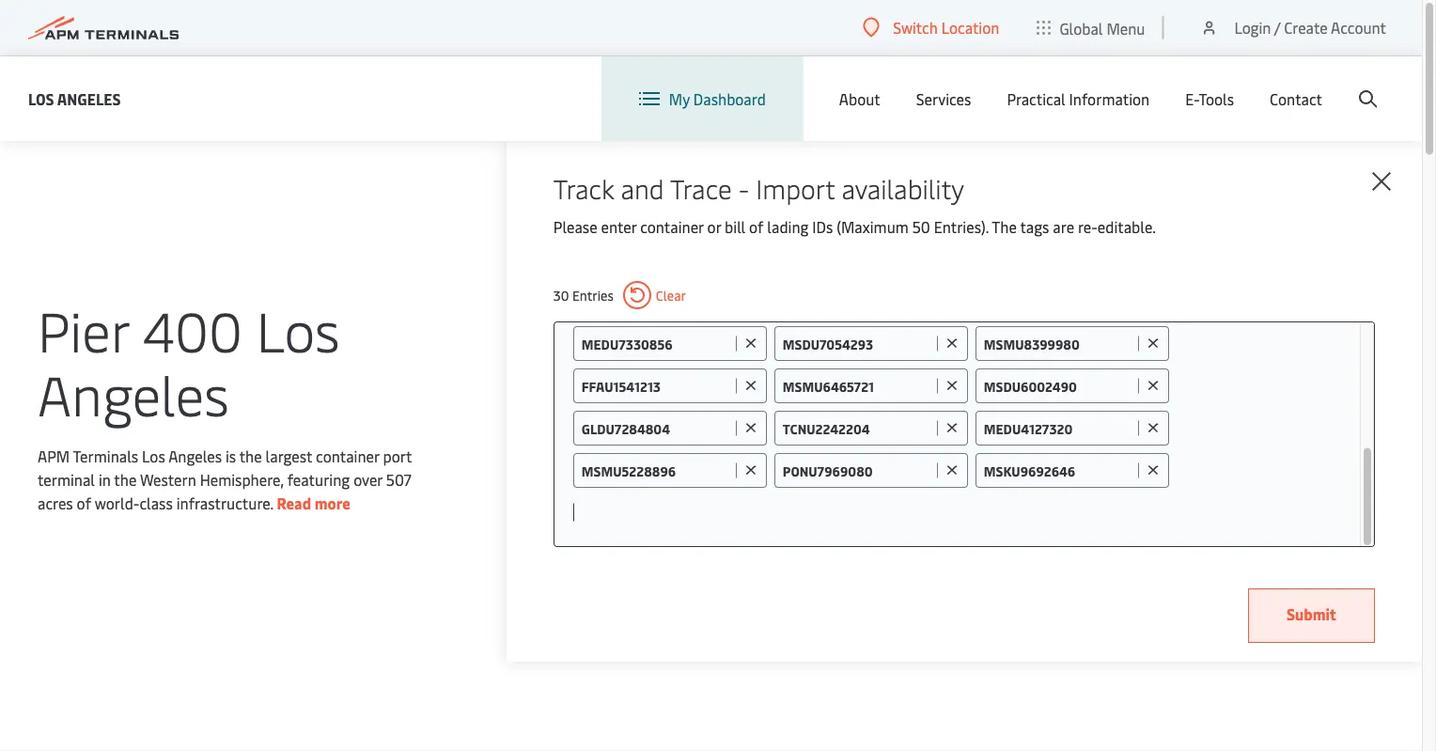 Task type: describe. For each thing, give the bounding box(es) containing it.
the
[[992, 217, 1017, 237]]

port
[[383, 446, 412, 466]]

switch location
[[893, 17, 1000, 38]]

practical
[[1007, 89, 1066, 109]]

terminals
[[73, 446, 138, 466]]

la secondary image
[[61, 441, 390, 723]]

0 vertical spatial angeles
[[57, 88, 121, 109]]

services button
[[916, 56, 972, 141]]

infrastructure.
[[176, 493, 273, 513]]

1 horizontal spatial the
[[239, 446, 262, 466]]

lading
[[767, 217, 809, 237]]

contact button
[[1270, 56, 1323, 141]]

submit
[[1287, 604, 1337, 624]]

trace
[[670, 170, 732, 205]]

global
[[1060, 18, 1103, 38]]

0 vertical spatial container
[[640, 217, 704, 237]]

(maximum
[[837, 217, 909, 237]]

30
[[554, 286, 569, 304]]

availability
[[842, 170, 964, 205]]

bill
[[725, 217, 746, 237]]

my dashboard button
[[639, 56, 766, 141]]

location
[[942, 17, 1000, 38]]

track and trace - import availability
[[554, 170, 964, 205]]

switch location button
[[863, 17, 1000, 38]]

entries
[[572, 286, 614, 304]]

account
[[1331, 17, 1387, 38]]

login / create account link
[[1200, 0, 1387, 55]]

entries).
[[934, 217, 989, 237]]

about
[[839, 89, 881, 109]]

global menu
[[1060, 18, 1146, 38]]

angeles for terminals
[[168, 446, 222, 466]]

are
[[1053, 217, 1075, 237]]

contact
[[1270, 89, 1323, 109]]

e-tools button
[[1186, 56, 1234, 141]]

class
[[140, 493, 173, 513]]

enter
[[601, 217, 637, 237]]

-
[[739, 170, 750, 205]]

create
[[1285, 17, 1328, 38]]

please enter container or bill of lading ids (maximum 50 entries). the tags are re-editable.
[[554, 217, 1156, 237]]

/
[[1275, 17, 1281, 38]]

clear
[[656, 286, 686, 304]]

angeles for 400
[[38, 356, 229, 430]]

dashboard
[[694, 89, 766, 109]]

tags
[[1020, 217, 1050, 237]]

switch
[[893, 17, 938, 38]]

0 horizontal spatial los
[[28, 88, 54, 109]]

import
[[756, 170, 835, 205]]

menu
[[1107, 18, 1146, 38]]

container inside apm terminals los angeles is the largest container port terminal in the western hemisphere, featuring over 507 acres of world-class infrastructure.
[[316, 446, 379, 466]]

read more link
[[277, 493, 350, 513]]

more
[[315, 493, 350, 513]]

read
[[277, 493, 311, 513]]

featuring
[[287, 469, 350, 489]]

e-
[[1186, 89, 1199, 109]]

login / create account
[[1235, 17, 1387, 38]]

is
[[226, 446, 236, 466]]



Task type: locate. For each thing, give the bounding box(es) containing it.
2 vertical spatial los
[[142, 446, 165, 466]]

1 vertical spatial los
[[256, 292, 340, 366]]

0 vertical spatial the
[[239, 446, 262, 466]]

los angeles link
[[28, 87, 121, 110]]

terminal
[[38, 469, 95, 489]]

the right the in
[[114, 469, 137, 489]]

pier 400 los angeles
[[38, 292, 340, 430]]

container up over
[[316, 446, 379, 466]]

los
[[28, 88, 54, 109], [256, 292, 340, 366], [142, 446, 165, 466]]

my dashboard
[[669, 89, 766, 109]]

track
[[554, 170, 614, 205]]

editable.
[[1098, 217, 1156, 237]]

global menu button
[[1019, 0, 1164, 56]]

angeles inside 'pier 400 los angeles'
[[38, 356, 229, 430]]

of right bill
[[749, 217, 764, 237]]

los inside 'pier 400 los angeles'
[[256, 292, 340, 366]]

about button
[[839, 56, 881, 141]]

please
[[554, 217, 598, 237]]

1 vertical spatial angeles
[[38, 356, 229, 430]]

0 vertical spatial los
[[28, 88, 54, 109]]

Entered ID text field
[[582, 335, 731, 353], [783, 335, 932, 353], [582, 377, 731, 395], [984, 377, 1134, 395], [783, 419, 932, 437], [984, 419, 1134, 437], [582, 462, 731, 479]]

container
[[640, 217, 704, 237], [316, 446, 379, 466]]

services
[[916, 89, 972, 109]]

angeles
[[57, 88, 121, 109], [38, 356, 229, 430], [168, 446, 222, 466]]

400
[[143, 292, 243, 366]]

apm
[[38, 446, 70, 466]]

2 horizontal spatial los
[[256, 292, 340, 366]]

Type or paste your IDs here text field
[[573, 495, 1342, 529]]

read more
[[277, 493, 350, 513]]

Entered ID text field
[[984, 335, 1134, 353], [783, 377, 932, 395], [582, 419, 731, 437], [783, 462, 932, 479], [984, 462, 1134, 479]]

los inside apm terminals los angeles is the largest container port terminal in the western hemisphere, featuring over 507 acres of world-class infrastructure.
[[142, 446, 165, 466]]

ids
[[813, 217, 833, 237]]

507
[[386, 469, 411, 489]]

of
[[749, 217, 764, 237], [77, 493, 91, 513]]

or
[[708, 217, 721, 237]]

login
[[1235, 17, 1271, 38]]

30 entries
[[554, 286, 614, 304]]

1 vertical spatial of
[[77, 493, 91, 513]]

of inside apm terminals los angeles is the largest container port terminal in the western hemisphere, featuring over 507 acres of world-class infrastructure.
[[77, 493, 91, 513]]

and
[[621, 170, 664, 205]]

los for pier 400 los angeles
[[256, 292, 340, 366]]

world-
[[95, 493, 140, 513]]

western
[[140, 469, 196, 489]]

2 vertical spatial angeles
[[168, 446, 222, 466]]

my
[[669, 89, 690, 109]]

angeles inside apm terminals los angeles is the largest container port terminal in the western hemisphere, featuring over 507 acres of world-class infrastructure.
[[168, 446, 222, 466]]

of right the acres
[[77, 493, 91, 513]]

0 horizontal spatial of
[[77, 493, 91, 513]]

the right is
[[239, 446, 262, 466]]

over
[[354, 469, 383, 489]]

1 vertical spatial container
[[316, 446, 379, 466]]

tools
[[1199, 89, 1234, 109]]

in
[[99, 469, 111, 489]]

container left or
[[640, 217, 704, 237]]

0 vertical spatial of
[[749, 217, 764, 237]]

largest
[[266, 446, 312, 466]]

re-
[[1078, 217, 1098, 237]]

practical information button
[[1007, 56, 1150, 141]]

submit button
[[1248, 589, 1375, 643]]

1 horizontal spatial container
[[640, 217, 704, 237]]

0 horizontal spatial container
[[316, 446, 379, 466]]

pier
[[38, 292, 129, 366]]

1 vertical spatial the
[[114, 469, 137, 489]]

the
[[239, 446, 262, 466], [114, 469, 137, 489]]

clear button
[[623, 281, 686, 309]]

e-tools
[[1186, 89, 1234, 109]]

1 horizontal spatial of
[[749, 217, 764, 237]]

1 horizontal spatial los
[[142, 446, 165, 466]]

0 horizontal spatial the
[[114, 469, 137, 489]]

50
[[913, 217, 931, 237]]

practical information
[[1007, 89, 1150, 109]]

information
[[1070, 89, 1150, 109]]

acres
[[38, 493, 73, 513]]

hemisphere,
[[200, 469, 284, 489]]

los for apm terminals los angeles is the largest container port terminal in the western hemisphere, featuring over 507 acres of world-class infrastructure.
[[142, 446, 165, 466]]

los angeles
[[28, 88, 121, 109]]

apm terminals los angeles is the largest container port terminal in the western hemisphere, featuring over 507 acres of world-class infrastructure.
[[38, 446, 412, 513]]



Task type: vqa. For each thing, say whether or not it's contained in the screenshot.
"Clear" BUTTON
yes



